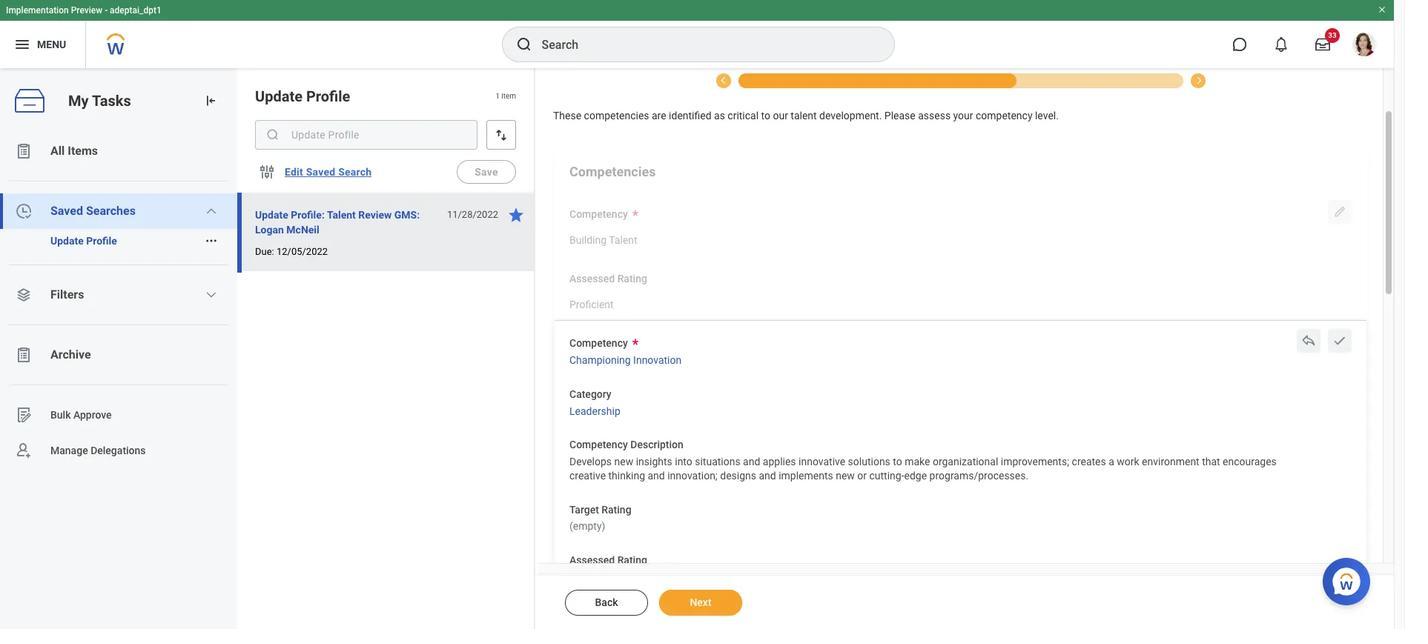 Task type: locate. For each thing, give the bounding box(es) containing it.
1 vertical spatial competency
[[569, 338, 628, 349]]

proficient
[[569, 298, 614, 310]]

description
[[630, 439, 684, 451]]

profile
[[306, 87, 350, 105], [86, 235, 117, 247]]

update profile up search image
[[255, 87, 350, 105]]

1 vertical spatial profile
[[86, 235, 117, 247]]

0 horizontal spatial new
[[614, 456, 633, 468]]

implementation
[[6, 5, 69, 16]]

assessed rating down (empty)
[[569, 555, 647, 567]]

saved right edit
[[306, 166, 335, 178]]

talent inside the "update profile: talent review gms: logan mcneil"
[[327, 209, 356, 221]]

justify image
[[13, 36, 31, 53]]

0 vertical spatial assessed
[[569, 273, 615, 285]]

star image
[[507, 206, 525, 224]]

3 competency from the top
[[569, 439, 628, 451]]

transformation import image
[[203, 93, 218, 108]]

searches
[[86, 204, 136, 218]]

1 vertical spatial update
[[255, 209, 288, 221]]

0 vertical spatial saved
[[306, 166, 335, 178]]

profile inside item list element
[[306, 87, 350, 105]]

Proficient text field
[[569, 290, 614, 315]]

competency inside the competency description develops new insights into situations and applies innovative solutions to make organizational improvements; creates a work environment that encourages creative thinking and innovation; designs and implements new or cutting-edge programs/processes.
[[569, 439, 628, 451]]

and up designs at the right bottom
[[743, 456, 760, 468]]

2 vertical spatial competency
[[569, 439, 628, 451]]

clipboard image
[[15, 346, 33, 364]]

aspirations button
[[1190, 72, 1243, 88]]

saved
[[306, 166, 335, 178], [50, 204, 83, 218]]

please
[[884, 110, 916, 121]]

innovative
[[799, 456, 845, 468]]

new up 'thinking'
[[614, 456, 633, 468]]

menu button
[[0, 21, 85, 68]]

due: 12/05/2022
[[255, 246, 328, 257]]

assessed up proficient text box
[[569, 273, 615, 285]]

profile:
[[291, 209, 325, 221]]

or
[[857, 470, 867, 482]]

notifications large image
[[1274, 37, 1289, 52]]

new left or
[[836, 470, 855, 482]]

to
[[761, 110, 770, 121], [893, 456, 902, 468]]

1 horizontal spatial to
[[893, 456, 902, 468]]

0 vertical spatial update profile
[[255, 87, 350, 105]]

make
[[905, 456, 930, 468]]

competency element
[[569, 225, 637, 252]]

search
[[338, 166, 372, 178]]

update up logan
[[255, 209, 288, 221]]

2 competency from the top
[[569, 338, 628, 349]]

None text field
[[255, 120, 478, 150]]

into
[[675, 456, 692, 468]]

next
[[690, 597, 712, 609]]

0 vertical spatial competency
[[569, 209, 628, 220]]

leadership link
[[569, 402, 620, 417]]

1
[[495, 92, 500, 100]]

championing innovation link
[[569, 351, 682, 366]]

1 vertical spatial assessed
[[569, 555, 615, 567]]

rating inside target rating (empty)
[[602, 504, 631, 516]]

assessed rating
[[569, 273, 647, 285], [569, 555, 647, 567]]

0 vertical spatial profile
[[306, 87, 350, 105]]

edit
[[285, 166, 303, 178]]

new
[[614, 456, 633, 468], [836, 470, 855, 482]]

competency for competency championing innovation
[[569, 338, 628, 349]]

competency for competency
[[569, 209, 628, 220]]

1 vertical spatial to
[[893, 456, 902, 468]]

update inside the "update profile: talent review gms: logan mcneil"
[[255, 209, 288, 221]]

1 vertical spatial update profile
[[50, 235, 117, 247]]

manage
[[50, 445, 88, 456]]

tasks
[[92, 92, 131, 109]]

0 horizontal spatial talent
[[327, 209, 356, 221]]

encourages
[[1223, 456, 1277, 468]]

aspirations
[[1198, 75, 1243, 86]]

to left 'our' at the right top
[[761, 110, 770, 121]]

rating down building talent
[[617, 273, 647, 285]]

undo l image
[[1301, 334, 1316, 349]]

save
[[475, 166, 498, 178]]

clipboard image
[[15, 142, 33, 160]]

competency up championing
[[569, 338, 628, 349]]

0 horizontal spatial update profile
[[50, 235, 117, 247]]

update up search image
[[255, 87, 303, 105]]

filters
[[50, 288, 84, 302]]

saved right clock check image
[[50, 204, 83, 218]]

innovation
[[633, 354, 682, 366]]

profile inside button
[[86, 235, 117, 247]]

chevron left image
[[714, 72, 732, 85]]

list
[[0, 133, 237, 469]]

competency up competency element
[[569, 209, 628, 220]]

1 horizontal spatial talent
[[609, 234, 637, 246]]

1 vertical spatial new
[[836, 470, 855, 482]]

1 vertical spatial assessed rating
[[569, 555, 647, 567]]

my
[[68, 92, 89, 109]]

clock check image
[[15, 202, 33, 220]]

1 vertical spatial talent
[[609, 234, 637, 246]]

competency
[[569, 209, 628, 220], [569, 338, 628, 349], [569, 439, 628, 451]]

(empty)
[[569, 521, 605, 533]]

to up cutting-
[[893, 456, 902, 468]]

Building Talent text field
[[569, 225, 637, 251]]

update profile inside button
[[50, 235, 117, 247]]

competency up develops
[[569, 439, 628, 451]]

development.
[[819, 110, 882, 121]]

0 vertical spatial assessed rating
[[569, 273, 647, 285]]

update profile down the saved searches
[[50, 235, 117, 247]]

1 horizontal spatial update profile
[[255, 87, 350, 105]]

12/05/2022
[[277, 246, 328, 257]]

rating up back
[[617, 555, 647, 567]]

1 vertical spatial saved
[[50, 204, 83, 218]]

menu banner
[[0, 0, 1394, 68]]

update profile inside item list element
[[255, 87, 350, 105]]

11/28/2022
[[447, 209, 498, 220]]

edge
[[904, 470, 927, 482]]

championing
[[569, 354, 631, 366]]

update profile
[[255, 87, 350, 105], [50, 235, 117, 247]]

rating
[[617, 273, 647, 285], [602, 504, 631, 516], [617, 555, 647, 567]]

saved searches button
[[0, 194, 237, 229]]

0 vertical spatial to
[[761, 110, 770, 121]]

assessed down (empty)
[[569, 555, 615, 567]]

1 horizontal spatial profile
[[306, 87, 350, 105]]

33
[[1328, 31, 1337, 39]]

saved inside 'button'
[[306, 166, 335, 178]]

save button
[[457, 160, 516, 184]]

these competencies
[[553, 110, 649, 121]]

0 horizontal spatial saved
[[50, 204, 83, 218]]

competency
[[976, 110, 1033, 121]]

these competencies are identified as critical to our talent development. please assess your competency level.
[[553, 110, 1059, 121]]

item list element
[[237, 68, 535, 630]]

due:
[[255, 246, 274, 257]]

our
[[773, 110, 788, 121]]

1 competency from the top
[[569, 209, 628, 220]]

0 vertical spatial rating
[[617, 273, 647, 285]]

talent right profile:
[[327, 209, 356, 221]]

2 vertical spatial update
[[50, 235, 84, 247]]

0 vertical spatial talent
[[327, 209, 356, 221]]

environment
[[1142, 456, 1200, 468]]

1 assessed rating from the top
[[569, 273, 647, 285]]

talent right building
[[609, 234, 637, 246]]

creates
[[1072, 456, 1106, 468]]

filters button
[[0, 277, 237, 313]]

rating right target
[[602, 504, 631, 516]]

assessed rating up proficient text box
[[569, 273, 647, 285]]

edit saved search
[[285, 166, 372, 178]]

1 vertical spatial rating
[[602, 504, 631, 516]]

1 horizontal spatial saved
[[306, 166, 335, 178]]

and
[[743, 456, 760, 468], [648, 470, 665, 482], [759, 470, 776, 482]]

update inside 'list'
[[50, 235, 84, 247]]

update
[[255, 87, 303, 105], [255, 209, 288, 221], [50, 235, 84, 247]]

critical
[[728, 110, 759, 121]]

0 horizontal spatial profile
[[86, 235, 117, 247]]

-
[[105, 5, 108, 16]]

target
[[569, 504, 599, 516]]

talent
[[327, 209, 356, 221], [609, 234, 637, 246]]

update down the saved searches
[[50, 235, 84, 247]]

assess
[[918, 110, 951, 121]]

are
[[652, 110, 666, 121]]

assessed
[[569, 273, 615, 285], [569, 555, 615, 567]]

competency inside the competency championing innovation
[[569, 338, 628, 349]]

mcneil
[[286, 224, 319, 236]]

building talent
[[569, 234, 637, 246]]

items
[[68, 144, 98, 158]]

level.
[[1035, 110, 1059, 121]]



Task type: vqa. For each thing, say whether or not it's contained in the screenshot.
rightmost Apps
no



Task type: describe. For each thing, give the bounding box(es) containing it.
edit image
[[1332, 205, 1347, 220]]

and down applies
[[759, 470, 776, 482]]

chevron down image
[[206, 205, 217, 217]]

archive button
[[0, 337, 237, 373]]

close environment banner image
[[1378, 5, 1387, 14]]

rename image
[[15, 406, 33, 424]]

adeptai_dpt1
[[110, 5, 162, 16]]

assessed rating element
[[569, 289, 614, 316]]

to inside the competency description develops new insights into situations and applies innovative solutions to make organizational improvements; creates a work environment that encourages creative thinking and innovation; designs and implements new or cutting-edge programs/processes.
[[893, 456, 902, 468]]

talent
[[791, 110, 817, 121]]

archive
[[50, 348, 91, 362]]

delegations
[[91, 445, 146, 456]]

cutting-
[[869, 470, 904, 482]]

user plus image
[[15, 442, 33, 460]]

applies
[[763, 456, 796, 468]]

programs/processes.
[[930, 470, 1029, 482]]

1 item
[[495, 92, 516, 100]]

building
[[569, 234, 607, 246]]

related actions image
[[205, 234, 218, 248]]

all items
[[50, 144, 98, 158]]

a
[[1109, 456, 1114, 468]]

update profile: talent review gms: logan mcneil button
[[255, 206, 439, 239]]

my tasks
[[68, 92, 131, 109]]

perspective image
[[15, 286, 33, 304]]

check image
[[1332, 334, 1347, 349]]

2 assessed rating from the top
[[569, 555, 647, 567]]

innovation;
[[667, 470, 718, 482]]

review
[[358, 209, 392, 221]]

talent inside "text box"
[[609, 234, 637, 246]]

saved inside dropdown button
[[50, 204, 83, 218]]

2 assessed from the top
[[569, 555, 615, 567]]

preview
[[71, 5, 102, 16]]

2 vertical spatial rating
[[617, 555, 647, 567]]

and down insights
[[648, 470, 665, 482]]

0 horizontal spatial to
[[761, 110, 770, 121]]

back button
[[565, 590, 648, 616]]

develops
[[569, 456, 612, 468]]

work
[[1117, 456, 1139, 468]]

33 button
[[1307, 28, 1340, 61]]

identified as
[[669, 110, 725, 121]]

competencies region
[[553, 104, 1368, 630]]

designs
[[720, 470, 756, 482]]

0 vertical spatial new
[[614, 456, 633, 468]]

all
[[50, 144, 65, 158]]

approve
[[73, 409, 112, 421]]

Search Workday  search field
[[542, 28, 863, 61]]

update profile button
[[0, 229, 199, 253]]

none text field inside item list element
[[255, 120, 478, 150]]

leadership
[[569, 405, 620, 417]]

thinking
[[608, 470, 645, 482]]

chevron down image
[[206, 289, 217, 301]]

organizational
[[933, 456, 998, 468]]

inbox large image
[[1315, 37, 1330, 52]]

creative
[[569, 470, 606, 482]]

your
[[953, 110, 973, 121]]

competencies element
[[553, 151, 1368, 630]]

0 vertical spatial update
[[255, 87, 303, 105]]

bulk
[[50, 409, 71, 421]]

edit saved search button
[[279, 157, 378, 187]]

target rating (empty)
[[569, 504, 631, 533]]

bulk approve link
[[0, 397, 237, 433]]

list containing all items
[[0, 133, 237, 469]]

logan
[[255, 224, 284, 236]]

my tasks element
[[0, 68, 237, 630]]

solutions
[[848, 456, 890, 468]]

competency championing innovation
[[569, 338, 682, 366]]

competencies
[[569, 164, 656, 180]]

implements
[[779, 470, 833, 482]]

category
[[569, 388, 611, 400]]

1 assessed from the top
[[569, 273, 615, 285]]

improvements;
[[1001, 456, 1069, 468]]

that
[[1202, 456, 1220, 468]]

search image
[[265, 128, 280, 142]]

search image
[[515, 36, 533, 53]]

menu
[[37, 38, 66, 50]]

chevron right image
[[1190, 72, 1208, 85]]

manage delegations
[[50, 445, 146, 456]]

implementation preview -   adeptai_dpt1
[[6, 5, 162, 16]]

category leadership
[[569, 388, 620, 417]]

bulk approve
[[50, 409, 112, 421]]

item
[[501, 92, 516, 100]]

competency for competency description develops new insights into situations and applies innovative solutions to make organizational improvements; creates a work environment that encourages creative thinking and innovation; designs and implements new or cutting-edge programs/processes.
[[569, 439, 628, 451]]

1 horizontal spatial new
[[836, 470, 855, 482]]

next button
[[659, 590, 742, 616]]

update for update profile: talent review gms: logan mcneil button
[[255, 209, 288, 221]]

back
[[595, 597, 618, 609]]

competency description develops new insights into situations and applies innovative solutions to make organizational improvements; creates a work environment that encourages creative thinking and innovation; designs and implements new or cutting-edge programs/processes.
[[569, 439, 1279, 482]]

gms:
[[394, 209, 420, 221]]

all items button
[[0, 133, 237, 169]]

update for update profile button
[[50, 235, 84, 247]]

profile logan mcneil image
[[1353, 33, 1376, 59]]

manage delegations link
[[0, 433, 237, 469]]

configure image
[[258, 163, 276, 181]]

update profile: talent review gms: logan mcneil
[[255, 209, 420, 236]]

sort image
[[494, 128, 509, 142]]



